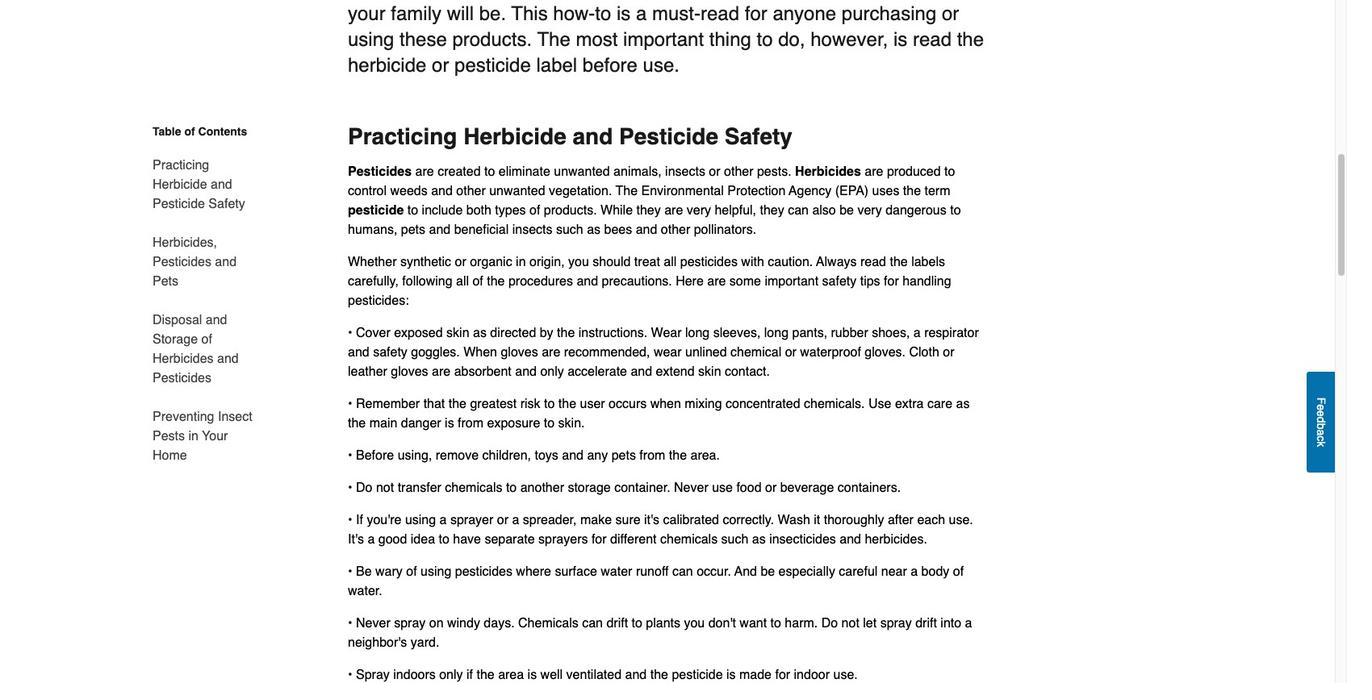 Task type: describe. For each thing, give the bounding box(es) containing it.
idea
[[411, 533, 435, 547]]

pesticides:
[[348, 294, 409, 308]]

and left any
[[562, 449, 584, 463]]

water.
[[348, 584, 382, 599]]

c
[[1315, 436, 1328, 442]]

1 drift from the left
[[607, 616, 628, 631]]

• for • before using, remove children, toys and any pets from the area.
[[348, 449, 352, 463]]

1 spray from the left
[[394, 616, 426, 631]]

use
[[712, 481, 733, 495]]

the right the read
[[890, 255, 908, 269]]

and down include
[[429, 223, 451, 237]]

or down pants,
[[785, 345, 797, 360]]

to left another
[[506, 481, 517, 495]]

indoors
[[393, 668, 436, 683]]

surface
[[555, 565, 597, 579]]

products.
[[544, 203, 597, 218]]

harm.
[[785, 616, 818, 631]]

contact.
[[725, 365, 770, 379]]

different
[[610, 533, 657, 547]]

herbicide inside practicing herbicide and pesticide safety link
[[153, 178, 207, 192]]

don't
[[709, 616, 736, 631]]

container.
[[615, 481, 671, 495]]

storage
[[153, 333, 198, 347]]

2 e from the top
[[1315, 411, 1328, 417]]

a right it's
[[368, 533, 375, 547]]

or inside "whether synthetic or organic in origin, you should treat all pesticides with caution. always read the labels carefully, following all of the procedures and precautions. here are some important safety tips for handling pesticides:"
[[455, 255, 466, 269]]

such inside • if you're using a sprayer or a spreader, make sure it's calibrated correctly. wash it thoroughly after each use. it's a good idea to have separate sprayers for different chemicals such as insecticides and herbicides.
[[721, 533, 749, 547]]

1 horizontal spatial skin
[[698, 365, 721, 379]]

sprayer
[[450, 513, 493, 528]]

1 horizontal spatial gloves
[[501, 345, 538, 360]]

disposal and storage of herbicides and pesticides
[[153, 313, 239, 386]]

are inside "whether synthetic or organic in origin, you should treat all pesticides with caution. always read the labels carefully, following all of the procedures and precautions. here are some important safety tips for handling pesticides:"
[[707, 274, 726, 289]]

are up weeds
[[415, 164, 434, 179]]

the
[[616, 184, 638, 198]]

to right created
[[484, 164, 495, 179]]

it's
[[348, 533, 364, 547]]

a inside button
[[1315, 430, 1328, 436]]

another
[[520, 481, 564, 495]]

neighbor's
[[348, 636, 407, 650]]

1 horizontal spatial herbicides
[[795, 164, 861, 179]]

using inside • be wary of using pesticides where surface water runoff can occur. and be especially careful near a body of water.
[[421, 565, 452, 579]]

ventilated
[[566, 668, 622, 683]]

can inside • never spray on windy days. chemicals can drift to plants you don't want to harm. do not let spray drift into a neighbor's yard.
[[582, 616, 603, 631]]

labels
[[912, 255, 945, 269]]

toys
[[535, 449, 559, 463]]

transfer
[[398, 481, 441, 495]]

the left area.
[[669, 449, 687, 463]]

insecticides
[[769, 533, 836, 547]]

1 horizontal spatial safety
[[725, 123, 793, 149]]

as inside to include both types of products. while they are very helpful, they can also be very dangerous to humans, pets and beneficial insects such as bees and other pollinators.
[[587, 223, 601, 237]]

directed
[[490, 326, 536, 340]]

table of contents element
[[133, 124, 254, 466]]

pollinators.
[[694, 223, 756, 237]]

of right body
[[953, 565, 964, 579]]

• for • spray indoors only if the area is well ventilated and the pesticide is made for indoor use.
[[348, 668, 352, 683]]

2 very from the left
[[858, 203, 882, 218]]

it
[[814, 513, 820, 528]]

1 they from the left
[[637, 203, 661, 218]]

and inside • if you're using a sprayer or a spreader, make sure it's calibrated correctly. wash it thoroughly after each use. it's a good idea to have separate sprayers for different chemicals such as insecticides and herbicides.
[[840, 533, 861, 547]]

caution.
[[768, 255, 813, 269]]

area
[[498, 668, 524, 683]]

2 they from the left
[[760, 203, 784, 218]]

1 horizontal spatial unwanted
[[554, 164, 610, 179]]

of inside "whether synthetic or organic in origin, you should treat all pesticides with caution. always read the labels carefully, following all of the procedures and precautions. here are some important safety tips for handling pesticides:"
[[473, 274, 483, 289]]

2 vertical spatial for
[[775, 668, 790, 683]]

you inside "whether synthetic or organic in origin, you should treat all pesticides with caution. always read the labels carefully, following all of the procedures and precautions. here are some important safety tips for handling pesticides:"
[[568, 255, 589, 269]]

are inside to include both types of products. while they are very helpful, they can also be very dangerous to humans, pets and beneficial insects such as bees and other pollinators.
[[665, 203, 683, 218]]

after
[[888, 513, 914, 528]]

0 horizontal spatial do
[[356, 481, 373, 495]]

0 horizontal spatial skin
[[447, 326, 469, 340]]

a left sprayer
[[440, 513, 447, 528]]

if
[[467, 668, 473, 683]]

in inside "whether synthetic or organic in origin, you should treat all pesticides with caution. always read the labels carefully, following all of the procedures and precautions. here are some important safety tips for handling pesticides:"
[[516, 255, 526, 269]]

tips
[[860, 274, 880, 289]]

pesticides inside herbicides, pesticides and pets
[[153, 255, 211, 270]]

a up separate
[[512, 513, 519, 528]]

of right wary
[[406, 565, 417, 579]]

on
[[429, 616, 444, 631]]

wary
[[375, 565, 403, 579]]

it's
[[644, 513, 660, 528]]

use
[[869, 397, 892, 411]]

storage
[[568, 481, 611, 495]]

when
[[464, 345, 497, 360]]

1 horizontal spatial never
[[674, 481, 709, 495]]

care
[[927, 397, 953, 411]]

water
[[601, 565, 632, 579]]

wear
[[654, 345, 682, 360]]

the right that
[[449, 397, 467, 411]]

protection
[[728, 184, 786, 198]]

organic
[[470, 255, 512, 269]]

or down respirator
[[943, 345, 955, 360]]

sprayers
[[539, 533, 588, 547]]

and right ventilated
[[625, 668, 647, 683]]

0 horizontal spatial not
[[376, 481, 394, 495]]

0 horizontal spatial only
[[439, 668, 463, 683]]

origin,
[[530, 255, 565, 269]]

• for • never spray on windy days. chemicals can drift to plants you don't want to harm. do not let spray drift into a neighbor's yard.
[[348, 616, 352, 631]]

• for • remember that the greatest risk to the user occurs when mixing concentrated chemicals. use extra care as the main danger is from exposure to skin.
[[348, 397, 352, 411]]

any
[[587, 449, 608, 463]]

instructions.
[[579, 326, 648, 340]]

rubber
[[831, 326, 868, 340]]

1 e from the top
[[1315, 405, 1328, 411]]

unlined
[[685, 345, 727, 360]]

runoff
[[636, 565, 669, 579]]

helpful,
[[715, 203, 756, 218]]

or right food
[[765, 481, 777, 495]]

separate
[[485, 533, 535, 547]]

mixing
[[685, 397, 722, 411]]

1 horizontal spatial practicing herbicide and pesticide safety
[[348, 123, 793, 149]]

can inside to include both types of products. while they are very helpful, they can also be very dangerous to humans, pets and beneficial insects such as bees and other pollinators.
[[788, 203, 809, 218]]

unwanted inside are produced to control weeds and other unwanted vegetation. the environmental protection agency (epa) uses the term pesticide
[[489, 184, 545, 198]]

are inside are produced to control weeds and other unwanted vegetation. the environmental protection agency (epa) uses the term pesticide
[[865, 164, 884, 179]]

1 vertical spatial all
[[456, 274, 469, 289]]

1 long from the left
[[685, 326, 710, 340]]

and up risk
[[515, 365, 537, 379]]

chemicals.
[[804, 397, 865, 411]]

handling
[[903, 274, 952, 289]]

• be wary of using pesticides where surface water runoff can occur. and be especially careful near a body of water.
[[348, 565, 964, 599]]

safety inside the • cover exposed skin as directed by the instructions. wear long sleeves, long pants, rubber shoes, a respirator and safety goggles. when gloves are recommended, wear unlined chemical or waterproof gloves. cloth or leather gloves are absorbent and only accelerate and extend skin contact.
[[373, 345, 408, 360]]

your
[[202, 429, 228, 444]]

herbicides, pesticides and pets link
[[153, 224, 254, 301]]

some
[[730, 274, 761, 289]]

you inside • never spray on windy days. chemicals can drift to plants you don't want to harm. do not let spray drift into a neighbor's yard.
[[684, 616, 705, 631]]

of right table on the top of the page
[[184, 125, 195, 138]]

the inside are produced to control weeds and other unwanted vegetation. the environmental protection agency (epa) uses the term pesticide
[[903, 184, 921, 198]]

remove
[[436, 449, 479, 463]]

the inside the • cover exposed skin as directed by the instructions. wear long sleeves, long pants, rubber shoes, a respirator and safety goggles. when gloves are recommended, wear unlined chemical or waterproof gloves. cloth or leather gloves are absorbent and only accelerate and extend skin contact.
[[557, 326, 575, 340]]

synthetic
[[400, 255, 451, 269]]

thoroughly
[[824, 513, 884, 528]]

to left plants
[[632, 616, 642, 631]]

to down term
[[950, 203, 961, 218]]

other inside are produced to control weeds and other unwanted vegetation. the environmental protection agency (epa) uses the term pesticide
[[456, 184, 486, 198]]

can inside • be wary of using pesticides where surface water runoff can occur. and be especially careful near a body of water.
[[672, 565, 693, 579]]

near
[[881, 565, 907, 579]]

procedures
[[509, 274, 573, 289]]

waterproof
[[800, 345, 861, 360]]

when
[[650, 397, 681, 411]]

be
[[356, 565, 372, 579]]

as inside the • cover exposed skin as directed by the instructions. wear long sleeves, long pants, rubber shoes, a respirator and safety goggles. when gloves are recommended, wear unlined chemical or waterproof gloves. cloth or leather gloves are absorbent and only accelerate and extend skin contact.
[[473, 326, 487, 340]]

with
[[741, 255, 764, 269]]

for inside • if you're using a sprayer or a spreader, make sure it's calibrated correctly. wash it thoroughly after each use. it's a good idea to have separate sprayers for different chemicals such as insecticides and herbicides.
[[592, 533, 607, 547]]

are down goggles.
[[432, 365, 451, 379]]

pesticides inside "whether synthetic or organic in origin, you should treat all pesticides with caution. always read the labels carefully, following all of the procedures and precautions. here are some important safety tips for handling pesticides:"
[[680, 255, 738, 269]]

do inside • never spray on windy days. chemicals can drift to plants you don't want to harm. do not let spray drift into a neighbor's yard.
[[822, 616, 838, 631]]

leather
[[348, 365, 387, 379]]

types
[[495, 203, 526, 218]]

the down • never spray on windy days. chemicals can drift to plants you don't want to harm. do not let spray drift into a neighbor's yard.
[[650, 668, 668, 683]]

that
[[424, 397, 445, 411]]

1 horizontal spatial herbicide
[[464, 123, 567, 149]]

to down weeds
[[408, 203, 418, 218]]

following
[[402, 274, 453, 289]]

never inside • never spray on windy days. chemicals can drift to plants you don't want to harm. do not let spray drift into a neighbor's yard.
[[356, 616, 391, 631]]

term
[[925, 184, 951, 198]]

to left skin.
[[544, 416, 555, 431]]

only inside the • cover exposed skin as directed by the instructions. wear long sleeves, long pants, rubber shoes, a respirator and safety goggles. when gloves are recommended, wear unlined chemical or waterproof gloves. cloth or leather gloves are absorbent and only accelerate and extend skin contact.
[[540, 365, 564, 379]]

pesticides inside disposal and storage of herbicides and pesticides
[[153, 371, 211, 386]]

pets
[[153, 274, 178, 289]]

1 horizontal spatial insects
[[665, 164, 706, 179]]

containers.
[[838, 481, 901, 495]]

goggles.
[[411, 345, 460, 360]]

shoes,
[[872, 326, 910, 340]]

is inside • remember that the greatest risk to the user occurs when mixing concentrated chemicals. use extra care as the main danger is from exposure to skin.
[[445, 416, 454, 431]]

• for • cover exposed skin as directed by the instructions. wear long sleeves, long pants, rubber shoes, a respirator and safety goggles. when gloves are recommended, wear unlined chemical or waterproof gloves. cloth or leather gloves are absorbent and only accelerate and extend skin contact.
[[348, 326, 352, 340]]

and inside herbicides, pesticides and pets
[[215, 255, 237, 270]]

let
[[863, 616, 877, 631]]

1 vertical spatial gloves
[[391, 365, 428, 379]]

are down by
[[542, 345, 560, 360]]

danger
[[401, 416, 441, 431]]

if
[[356, 513, 363, 528]]

2 horizontal spatial is
[[727, 668, 736, 683]]

both
[[466, 203, 492, 218]]



Task type: locate. For each thing, give the bounding box(es) containing it.
• inside the • cover exposed skin as directed by the instructions. wear long sleeves, long pants, rubber shoes, a respirator and safety goggles. when gloves are recommended, wear unlined chemical or waterproof gloves. cloth or leather gloves are absorbent and only accelerate and extend skin contact.
[[348, 326, 352, 340]]

each
[[917, 513, 945, 528]]

1 vertical spatial only
[[439, 668, 463, 683]]

as left bees
[[587, 223, 601, 237]]

vegetation.
[[549, 184, 612, 198]]

pesticide up animals,
[[619, 123, 719, 149]]

be inside • be wary of using pesticides where surface water runoff can occur. and be especially careful near a body of water.
[[761, 565, 775, 579]]

home
[[153, 449, 187, 463]]

treat
[[634, 255, 660, 269]]

from down greatest
[[458, 416, 484, 431]]

safety
[[725, 123, 793, 149], [209, 197, 245, 212]]

1 vertical spatial chemicals
[[660, 533, 718, 547]]

0 vertical spatial unwanted
[[554, 164, 610, 179]]

1 horizontal spatial spray
[[880, 616, 912, 631]]

in left your
[[188, 429, 199, 444]]

1 horizontal spatial not
[[842, 616, 860, 631]]

1 vertical spatial do
[[822, 616, 838, 631]]

safety inside "whether synthetic or organic in origin, you should treat all pesticides with caution. always read the labels carefully, following all of the procedures and precautions. here are some important safety tips for handling pesticides:"
[[822, 274, 857, 289]]

unwanted up vegetation.
[[554, 164, 610, 179]]

exposure
[[487, 416, 540, 431]]

safety up pests.
[[725, 123, 793, 149]]

all right "treat"
[[664, 255, 677, 269]]

extend
[[656, 365, 695, 379]]

• for • do not transfer chemicals to another storage container. never use food or beverage containers.
[[348, 481, 352, 495]]

2 drift from the left
[[916, 616, 937, 631]]

of right types
[[530, 203, 540, 218]]

you right 'origin,' on the top of the page
[[568, 255, 589, 269]]

other inside to include both types of products. while they are very helpful, they can also be very dangerous to humans, pets and beneficial insects such as bees and other pollinators.
[[661, 223, 690, 237]]

1 horizontal spatial can
[[672, 565, 693, 579]]

gloves down goggles.
[[391, 365, 428, 379]]

be down the (epa)
[[840, 203, 854, 218]]

practicing inside the table of contents element
[[153, 158, 209, 173]]

1 vertical spatial practicing
[[153, 158, 209, 173]]

as up when
[[473, 326, 487, 340]]

to right idea
[[439, 533, 450, 547]]

pesticides up here
[[680, 255, 738, 269]]

herbicides up "agency"
[[795, 164, 861, 179]]

0 vertical spatial in
[[516, 255, 526, 269]]

long
[[685, 326, 710, 340], [764, 326, 789, 340]]

• for • if you're using a sprayer or a spreader, make sure it's calibrated correctly. wash it thoroughly after each use. it's a good idea to have separate sprayers for different chemicals such as insecticides and herbicides.
[[348, 513, 352, 528]]

pesticides down the have
[[455, 565, 513, 579]]

as inside • remember that the greatest risk to the user occurs when mixing concentrated chemicals. use extra care as the main danger is from exposure to skin.
[[956, 397, 970, 411]]

1 vertical spatial be
[[761, 565, 775, 579]]

practicing down table on the top of the page
[[153, 158, 209, 173]]

carefully,
[[348, 274, 399, 289]]

the up skin.
[[558, 397, 576, 411]]

well
[[541, 668, 563, 683]]

1 vertical spatial you
[[684, 616, 705, 631]]

5 • from the top
[[348, 513, 352, 528]]

of inside to include both types of products. while they are very helpful, they can also be very dangerous to humans, pets and beneficial insects such as bees and other pollinators.
[[530, 203, 540, 218]]

always
[[816, 255, 857, 269]]

0 vertical spatial pesticides
[[680, 255, 738, 269]]

1 vertical spatial pets
[[612, 449, 636, 463]]

main
[[369, 416, 397, 431]]

pesticides down the herbicides,
[[153, 255, 211, 270]]

8 • from the top
[[348, 668, 352, 683]]

pesticides up the control
[[348, 164, 412, 179]]

• left 'cover'
[[348, 326, 352, 340]]

created
[[438, 164, 481, 179]]

to include both types of products. while they are very helpful, they can also be very dangerous to humans, pets and beneficial insects such as bees and other pollinators.
[[348, 203, 961, 237]]

make
[[580, 513, 612, 528]]

(epa)
[[835, 184, 869, 198]]

they down the the
[[637, 203, 661, 218]]

dangerous
[[886, 203, 947, 218]]

pesticide
[[348, 203, 404, 218], [672, 668, 723, 683]]

1 vertical spatial skin
[[698, 365, 721, 379]]

and right bees
[[636, 223, 657, 237]]

for inside "whether synthetic or organic in origin, you should treat all pesticides with caution. always read the labels carefully, following all of the procedures and precautions. here are some important safety tips for handling pesticides:"
[[884, 274, 899, 289]]

such down correctly.
[[721, 533, 749, 547]]

0 vertical spatial herbicides
[[795, 164, 861, 179]]

preventing insect pests in your home
[[153, 410, 252, 463]]

1 horizontal spatial safety
[[822, 274, 857, 289]]

1 horizontal spatial they
[[760, 203, 784, 218]]

chemicals up sprayer
[[445, 481, 502, 495]]

pesticide inside are produced to control weeds and other unwanted vegetation. the environmental protection agency (epa) uses the term pesticide
[[348, 203, 404, 218]]

control
[[348, 184, 387, 198]]

gloves
[[501, 345, 538, 360], [391, 365, 428, 379]]

herbicides inside disposal and storage of herbicides and pesticides
[[153, 352, 214, 367]]

1 horizontal spatial be
[[840, 203, 854, 218]]

7 • from the top
[[348, 616, 352, 631]]

such
[[556, 223, 583, 237], [721, 533, 749, 547]]

3 • from the top
[[348, 449, 352, 463]]

are right here
[[707, 274, 726, 289]]

precautions.
[[602, 274, 672, 289]]

and
[[735, 565, 757, 579]]

1 vertical spatial never
[[356, 616, 391, 631]]

0 horizontal spatial other
[[456, 184, 486, 198]]

2 spray from the left
[[880, 616, 912, 631]]

1 • from the top
[[348, 326, 352, 340]]

such inside to include both types of products. while they are very helpful, they can also be very dangerous to humans, pets and beneficial insects such as bees and other pollinators.
[[556, 223, 583, 237]]

and
[[573, 123, 613, 149], [211, 178, 232, 192], [431, 184, 453, 198], [429, 223, 451, 237], [636, 223, 657, 237], [215, 255, 237, 270], [577, 274, 598, 289], [206, 313, 227, 328], [348, 345, 369, 360], [217, 352, 239, 367], [515, 365, 537, 379], [631, 365, 652, 379], [562, 449, 584, 463], [840, 533, 861, 547], [625, 668, 647, 683]]

1 horizontal spatial only
[[540, 365, 564, 379]]

• up neighbor's
[[348, 616, 352, 631]]

to up term
[[945, 164, 955, 179]]

recommended,
[[564, 345, 650, 360]]

pets inside to include both types of products. while they are very helpful, they can also be very dangerous to humans, pets and beneficial insects such as bees and other pollinators.
[[401, 223, 425, 237]]

be inside to include both types of products. while they are very helpful, they can also be very dangerous to humans, pets and beneficial insects such as bees and other pollinators.
[[840, 203, 854, 218]]

preventing insect pests in your home link
[[153, 398, 254, 466]]

0 vertical spatial pesticides
[[348, 164, 412, 179]]

cloth
[[909, 345, 940, 360]]

0 vertical spatial all
[[664, 255, 677, 269]]

1 very from the left
[[687, 203, 711, 218]]

0 horizontal spatial from
[[458, 416, 484, 431]]

to inside • if you're using a sprayer or a spreader, make sure it's calibrated correctly. wash it thoroughly after each use. it's a good idea to have separate sprayers for different chemicals such as insecticides and herbicides.
[[439, 533, 450, 547]]

1 horizontal spatial pesticides
[[680, 255, 738, 269]]

chemicals
[[518, 616, 579, 631]]

and inside are produced to control weeds and other unwanted vegetation. the environmental protection agency (epa) uses the term pesticide
[[431, 184, 453, 198]]

b
[[1315, 424, 1328, 430]]

to inside are produced to control weeds and other unwanted vegetation. the environmental protection agency (epa) uses the term pesticide
[[945, 164, 955, 179]]

0 vertical spatial you
[[568, 255, 589, 269]]

0 horizontal spatial can
[[582, 616, 603, 631]]

1 vertical spatial other
[[456, 184, 486, 198]]

0 horizontal spatial is
[[445, 416, 454, 431]]

f e e d b a c k button
[[1307, 372, 1335, 473]]

0 vertical spatial practicing herbicide and pesticide safety
[[348, 123, 793, 149]]

agency
[[789, 184, 832, 198]]

user
[[580, 397, 605, 411]]

• cover exposed skin as directed by the instructions. wear long sleeves, long pants, rubber shoes, a respirator and safety goggles. when gloves are recommended, wear unlined chemical or waterproof gloves. cloth or leather gloves are absorbent and only accelerate and extend skin contact.
[[348, 326, 979, 379]]

2 vertical spatial can
[[582, 616, 603, 631]]

for right tips
[[884, 274, 899, 289]]

is left well
[[528, 668, 537, 683]]

1 horizontal spatial from
[[640, 449, 665, 463]]

other up both
[[456, 184, 486, 198]]

0 horizontal spatial pesticides
[[455, 565, 513, 579]]

0 vertical spatial only
[[540, 365, 564, 379]]

occurs
[[609, 397, 647, 411]]

skin down 'unlined'
[[698, 365, 721, 379]]

2 vertical spatial pesticides
[[153, 371, 211, 386]]

a inside the • cover exposed skin as directed by the instructions. wear long sleeves, long pants, rubber shoes, a respirator and safety goggles. when gloves are recommended, wear unlined chemical or waterproof gloves. cloth or leather gloves are absorbent and only accelerate and extend skin contact.
[[914, 326, 921, 340]]

1 vertical spatial not
[[842, 616, 860, 631]]

environmental
[[641, 184, 724, 198]]

0 vertical spatial for
[[884, 274, 899, 289]]

pesticide up "humans,"
[[348, 203, 404, 218]]

in
[[516, 255, 526, 269], [188, 429, 199, 444]]

the right if
[[477, 668, 495, 683]]

2 horizontal spatial for
[[884, 274, 899, 289]]

use. right each
[[949, 513, 973, 528]]

yard.
[[411, 636, 439, 650]]

1 vertical spatial insects
[[512, 223, 553, 237]]

only up risk
[[540, 365, 564, 379]]

0 vertical spatial other
[[724, 164, 754, 179]]

are produced to control weeds and other unwanted vegetation. the environmental protection agency (epa) uses the term pesticide
[[348, 164, 955, 218]]

of
[[184, 125, 195, 138], [530, 203, 540, 218], [473, 274, 483, 289], [201, 333, 212, 347], [406, 565, 417, 579], [953, 565, 964, 579]]

0 vertical spatial safety
[[725, 123, 793, 149]]

a
[[914, 326, 921, 340], [1315, 430, 1328, 436], [440, 513, 447, 528], [512, 513, 519, 528], [368, 533, 375, 547], [911, 565, 918, 579], [965, 616, 972, 631]]

pets right any
[[612, 449, 636, 463]]

0 horizontal spatial such
[[556, 223, 583, 237]]

as inside • if you're using a sprayer or a spreader, make sure it's calibrated correctly. wash it thoroughly after each use. it's a good idea to have separate sprayers for different chemicals such as insecticides and herbicides.
[[752, 533, 766, 547]]

1 vertical spatial safety
[[373, 345, 408, 360]]

0 vertical spatial using
[[405, 513, 436, 528]]

and right the disposal
[[206, 313, 227, 328]]

you left don't
[[684, 616, 705, 631]]

very down environmental
[[687, 203, 711, 218]]

to right want
[[771, 616, 781, 631]]

0 horizontal spatial herbicide
[[153, 178, 207, 192]]

and up the leather
[[348, 345, 369, 360]]

is
[[445, 416, 454, 431], [528, 668, 537, 683], [727, 668, 736, 683]]

practicing herbicide and pesticide safety
[[348, 123, 793, 149], [153, 158, 245, 212]]

0 horizontal spatial practicing
[[153, 158, 209, 173]]

extra
[[895, 397, 924, 411]]

0 horizontal spatial safety
[[373, 345, 408, 360]]

0 horizontal spatial pesticide
[[153, 197, 205, 212]]

pets up synthetic
[[401, 223, 425, 237]]

1 vertical spatial unwanted
[[489, 184, 545, 198]]

0 horizontal spatial pesticide
[[348, 203, 404, 218]]

1 horizontal spatial use.
[[949, 513, 973, 528]]

0 horizontal spatial very
[[687, 203, 711, 218]]

0 horizontal spatial spray
[[394, 616, 426, 631]]

be right 'and'
[[761, 565, 775, 579]]

preventing
[[153, 410, 214, 425]]

•
[[348, 326, 352, 340], [348, 397, 352, 411], [348, 449, 352, 463], [348, 481, 352, 495], [348, 513, 352, 528], [348, 565, 352, 579], [348, 616, 352, 631], [348, 668, 352, 683]]

• before using, remove children, toys and any pets from the area.
[[348, 449, 720, 463]]

1 horizontal spatial chemicals
[[660, 533, 718, 547]]

0 vertical spatial do
[[356, 481, 373, 495]]

pesticide down • never spray on windy days. chemicals can drift to plants you don't want to harm. do not let spray drift into a neighbor's yard.
[[672, 668, 723, 683]]

1 horizontal spatial pesticide
[[619, 123, 719, 149]]

calibrated
[[663, 513, 719, 528]]

want
[[740, 616, 767, 631]]

2 long from the left
[[764, 326, 789, 340]]

to right risk
[[544, 397, 555, 411]]

1 vertical spatial such
[[721, 533, 749, 547]]

cover
[[356, 326, 391, 340]]

safety inside the table of contents element
[[209, 197, 245, 212]]

such down products.
[[556, 223, 583, 237]]

0 horizontal spatial use.
[[834, 668, 858, 683]]

herbicide up eliminate
[[464, 123, 567, 149]]

a inside • be wary of using pesticides where surface water runoff can occur. and be especially careful near a body of water.
[[911, 565, 918, 579]]

1 vertical spatial can
[[672, 565, 693, 579]]

0 vertical spatial can
[[788, 203, 809, 218]]

from inside • remember that the greatest risk to the user occurs when mixing concentrated chemicals. use extra care as the main danger is from exposure to skin.
[[458, 416, 484, 431]]

1 vertical spatial herbicides
[[153, 352, 214, 367]]

for right made
[[775, 668, 790, 683]]

herbicides down storage
[[153, 352, 214, 367]]

do up if
[[356, 481, 373, 495]]

whether synthetic or organic in origin, you should treat all pesticides with caution. always read the labels carefully, following all of the procedures and precautions. here are some important safety tips for handling pesticides:
[[348, 255, 952, 308]]

chemicals down calibrated
[[660, 533, 718, 547]]

of inside disposal and storage of herbicides and pesticides
[[201, 333, 212, 347]]

• for • be wary of using pesticides where surface water runoff can occur. and be especially careful near a body of water.
[[348, 565, 352, 579]]

1 horizontal spatial pesticide
[[672, 668, 723, 683]]

0 horizontal spatial in
[[188, 429, 199, 444]]

• do not transfer chemicals to another storage container. never use food or beverage containers.
[[348, 481, 901, 495]]

0 horizontal spatial drift
[[607, 616, 628, 631]]

unwanted up types
[[489, 184, 545, 198]]

• inside • remember that the greatest risk to the user occurs when mixing concentrated chemicals. use extra care as the main danger is from exposure to skin.
[[348, 397, 352, 411]]

0 horizontal spatial be
[[761, 565, 775, 579]]

using inside • if you're using a sprayer or a spreader, make sure it's calibrated correctly. wash it thoroughly after each use. it's a good idea to have separate sprayers for different chemicals such as insecticides and herbicides.
[[405, 513, 436, 528]]

2 horizontal spatial other
[[724, 164, 754, 179]]

0 vertical spatial be
[[840, 203, 854, 218]]

1 horizontal spatial practicing
[[348, 123, 457, 149]]

and inside "whether synthetic or organic in origin, you should treat all pesticides with caution. always read the labels carefully, following all of the procedures and precautions. here are some important safety tips for handling pesticides:"
[[577, 274, 598, 289]]

1 horizontal spatial all
[[664, 255, 677, 269]]

or inside • if you're using a sprayer or a spreader, make sure it's calibrated correctly. wash it thoroughly after each use. it's a good idea to have separate sprayers for different chemicals such as insecticides and herbicides.
[[497, 513, 509, 528]]

1 vertical spatial pesticides
[[455, 565, 513, 579]]

beneficial
[[454, 223, 509, 237]]

remember
[[356, 397, 420, 411]]

0 vertical spatial pesticide
[[348, 203, 404, 218]]

• inside • never spray on windy days. chemicals can drift to plants you don't want to harm. do not let spray drift into a neighbor's yard.
[[348, 616, 352, 631]]

pesticide inside the table of contents element
[[153, 197, 205, 212]]

in inside preventing insect pests in your home
[[188, 429, 199, 444]]

2 • from the top
[[348, 397, 352, 411]]

should
[[593, 255, 631, 269]]

0 horizontal spatial insects
[[512, 223, 553, 237]]

the down produced
[[903, 184, 921, 198]]

1 horizontal spatial for
[[775, 668, 790, 683]]

and inside 'practicing herbicide and pesticide safety'
[[211, 178, 232, 192]]

sleeves,
[[713, 326, 761, 340]]

insects inside to include both types of products. while they are very helpful, they can also be very dangerous to humans, pets and beneficial insects such as bees and other pollinators.
[[512, 223, 553, 237]]

are
[[415, 164, 434, 179], [865, 164, 884, 179], [665, 203, 683, 218], [707, 274, 726, 289], [542, 345, 560, 360], [432, 365, 451, 379]]

the down the organic
[[487, 274, 505, 289]]

pests.
[[757, 164, 792, 179]]

practicing herbicide and pesticide safety down table of contents
[[153, 158, 245, 212]]

a inside • never spray on windy days. chemicals can drift to plants you don't want to harm. do not let spray drift into a neighbor's yard.
[[965, 616, 972, 631]]

practicing herbicide and pesticide safety inside practicing herbicide and pesticide safety link
[[153, 158, 245, 212]]

spray
[[356, 668, 390, 683]]

chemicals inside • if you're using a sprayer or a spreader, make sure it's calibrated correctly. wash it thoroughly after each use. it's a good idea to have separate sprayers for different chemicals such as insecticides and herbicides.
[[660, 533, 718, 547]]

or up environmental
[[709, 164, 721, 179]]

and up include
[[431, 184, 453, 198]]

practicing herbicide and pesticide safety up the pesticides are created to eliminate unwanted animals, insects or other pests. herbicides
[[348, 123, 793, 149]]

practicing herbicide and pesticide safety link
[[153, 146, 254, 224]]

gloves down directed
[[501, 345, 538, 360]]

a up cloth
[[914, 326, 921, 340]]

1 horizontal spatial is
[[528, 668, 537, 683]]

use. inside • if you're using a sprayer or a spreader, make sure it's calibrated correctly. wash it thoroughly after each use. it's a good idea to have separate sprayers for different chemicals such as insecticides and herbicides.
[[949, 513, 973, 528]]

table of contents
[[153, 125, 247, 138]]

and down 'should'
[[577, 274, 598, 289]]

in left 'origin,' on the top of the page
[[516, 255, 526, 269]]

1 vertical spatial pesticides
[[153, 255, 211, 270]]

0 horizontal spatial gloves
[[391, 365, 428, 379]]

gloves.
[[865, 345, 906, 360]]

and up the pesticides are created to eliminate unwanted animals, insects or other pests. herbicides
[[573, 123, 613, 149]]

not inside • never spray on windy days. chemicals can drift to plants you don't want to harm. do not let spray drift into a neighbor's yard.
[[842, 616, 860, 631]]

and down the contents
[[211, 178, 232, 192]]

of down the organic
[[473, 274, 483, 289]]

0 horizontal spatial practicing herbicide and pesticide safety
[[153, 158, 245, 212]]

uses
[[872, 184, 900, 198]]

1 horizontal spatial such
[[721, 533, 749, 547]]

not up the you're
[[376, 481, 394, 495]]

1 vertical spatial using
[[421, 565, 452, 579]]

e up b
[[1315, 411, 1328, 417]]

0 horizontal spatial never
[[356, 616, 391, 631]]

2 horizontal spatial can
[[788, 203, 809, 218]]

0 horizontal spatial herbicides
[[153, 352, 214, 367]]

a right near
[[911, 565, 918, 579]]

0 vertical spatial herbicide
[[464, 123, 567, 149]]

where
[[516, 565, 551, 579]]

4 • from the top
[[348, 481, 352, 495]]

• spray indoors only if the area is well ventilated and the pesticide is made for indoor use.
[[348, 668, 858, 683]]

all right following
[[456, 274, 469, 289]]

pesticides inside • be wary of using pesticides where surface water runoff can occur. and be especially careful near a body of water.
[[455, 565, 513, 579]]

and left extend
[[631, 365, 652, 379]]

• inside • be wary of using pesticides where surface water runoff can occur. and be especially careful near a body of water.
[[348, 565, 352, 579]]

they down 'protection'
[[760, 203, 784, 218]]

1 vertical spatial herbicide
[[153, 178, 207, 192]]

0 vertical spatial safety
[[822, 274, 857, 289]]

and up 'insect'
[[217, 352, 239, 367]]

greatest
[[470, 397, 517, 411]]

k
[[1315, 442, 1328, 448]]

chemicals
[[445, 481, 502, 495], [660, 533, 718, 547]]

6 • from the top
[[348, 565, 352, 579]]

• down the leather
[[348, 397, 352, 411]]

pants,
[[792, 326, 828, 340]]

• left if
[[348, 513, 352, 528]]

• left spray
[[348, 668, 352, 683]]

1 horizontal spatial drift
[[916, 616, 937, 631]]

f e e d b a c k
[[1315, 398, 1328, 448]]

0 vertical spatial never
[[674, 481, 709, 495]]

never left use
[[674, 481, 709, 495]]

good
[[378, 533, 407, 547]]

or
[[709, 164, 721, 179], [455, 255, 466, 269], [785, 345, 797, 360], [943, 345, 955, 360], [765, 481, 777, 495], [497, 513, 509, 528]]

pesticide
[[619, 123, 719, 149], [153, 197, 205, 212]]

0 horizontal spatial unwanted
[[489, 184, 545, 198]]

0 vertical spatial chemicals
[[445, 481, 502, 495]]

1 vertical spatial pesticide
[[672, 668, 723, 683]]

for down the make
[[592, 533, 607, 547]]

can right chemicals
[[582, 616, 603, 631]]

1 vertical spatial from
[[640, 449, 665, 463]]

and down thoroughly
[[840, 533, 861, 547]]

using up idea
[[405, 513, 436, 528]]

• inside • if you're using a sprayer or a spreader, make sure it's calibrated correctly. wash it thoroughly after each use. it's a good idea to have separate sprayers for different chemicals such as insecticides and herbicides.
[[348, 513, 352, 528]]

pets
[[401, 223, 425, 237], [612, 449, 636, 463]]

to
[[484, 164, 495, 179], [945, 164, 955, 179], [408, 203, 418, 218], [950, 203, 961, 218], [544, 397, 555, 411], [544, 416, 555, 431], [506, 481, 517, 495], [439, 533, 450, 547], [632, 616, 642, 631], [771, 616, 781, 631]]

the left main
[[348, 416, 366, 431]]

risk
[[520, 397, 541, 411]]

0 horizontal spatial you
[[568, 255, 589, 269]]

is down that
[[445, 416, 454, 431]]

can
[[788, 203, 809, 218], [672, 565, 693, 579], [582, 616, 603, 631]]

herbicide down table on the top of the page
[[153, 178, 207, 192]]



Task type: vqa. For each thing, say whether or not it's contained in the screenshot.
the right not
yes



